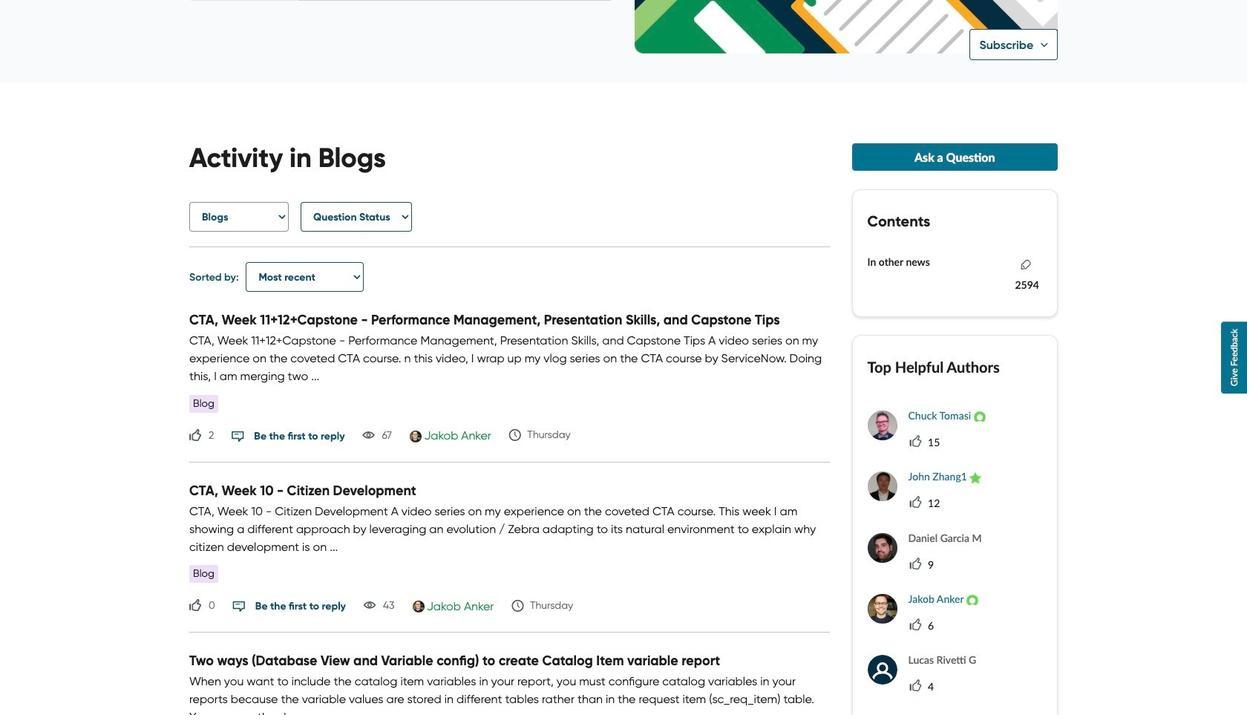 Task type: locate. For each thing, give the bounding box(es) containing it.
1 vertical spatial jakob anker image
[[412, 601, 424, 613]]

0 vertical spatial jakob anker image
[[410, 431, 422, 442]]

lucas rivetti g image
[[868, 655, 897, 685]]

jakob anker image
[[410, 431, 422, 442], [412, 601, 424, 613]]

servicenow employee image
[[974, 411, 986, 422]]

heading
[[868, 212, 1043, 230]]

chuck tomasi image
[[868, 410, 897, 440]]

john zhang1 image
[[868, 472, 897, 501]]

servicenow employee image
[[967, 595, 979, 606]]

jakob anker image
[[868, 594, 897, 624]]



Task type: vqa. For each thing, say whether or not it's contained in the screenshot.
the 4
no



Task type: describe. For each thing, give the bounding box(es) containing it.
blog board image
[[1020, 259, 1032, 272]]

tera sage image
[[970, 472, 982, 484]]

daniel garcia m image
[[868, 533, 897, 563]]



